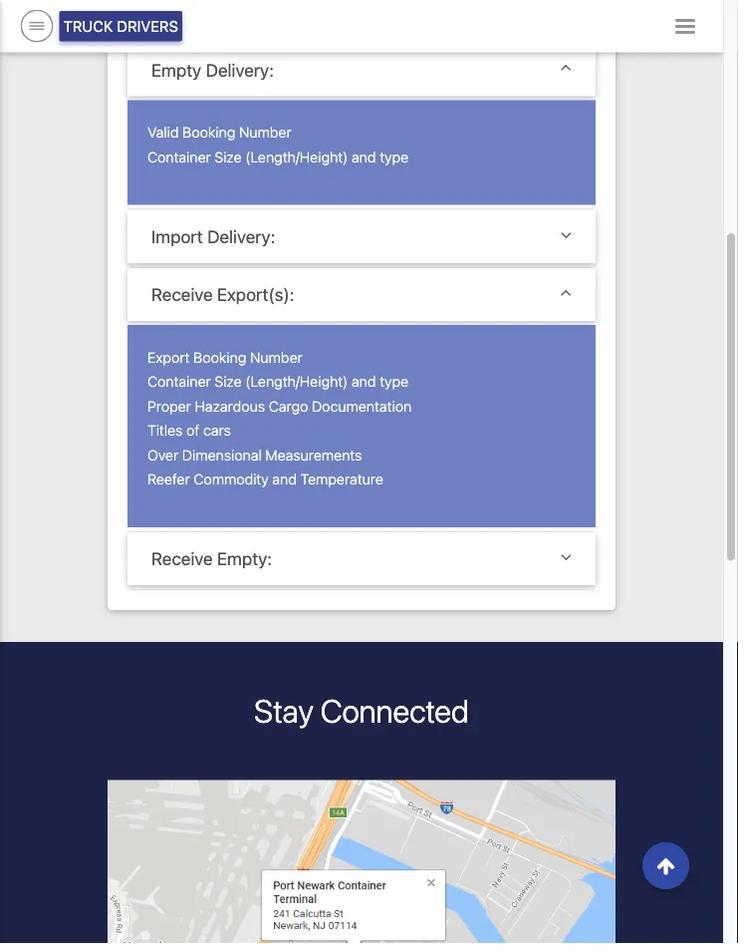 Task type: describe. For each thing, give the bounding box(es) containing it.
2 vertical spatial and
[[273, 471, 297, 488]]

empty:
[[217, 549, 272, 569]]

hazardous
[[195, 398, 265, 415]]

of
[[187, 422, 200, 439]]

receive empty: link
[[152, 549, 572, 570]]

container for valid
[[148, 149, 211, 166]]

connected
[[321, 692, 469, 730]]

size for valid
[[215, 149, 242, 166]]

temperature
[[301, 471, 384, 488]]

import delivery: link
[[152, 226, 572, 248]]

receive export(s): link
[[152, 284, 572, 305]]

booking for export
[[194, 349, 247, 366]]

angle down image for delivery:
[[561, 60, 572, 77]]

measurements
[[266, 446, 362, 463]]

receive for receive export(s):
[[152, 284, 213, 305]]

export(s):
[[217, 284, 294, 305]]

titles
[[148, 422, 183, 439]]

valid
[[148, 124, 179, 141]]

delivery: for empty delivery:
[[206, 60, 274, 80]]

receive export(s):
[[152, 284, 294, 305]]

angle down image for export(s):
[[561, 284, 572, 302]]

number for valid
[[239, 124, 292, 141]]

stay connected
[[254, 692, 469, 730]]

proper
[[148, 398, 191, 415]]

import delivery:
[[152, 226, 276, 247]]

truck
[[63, 17, 113, 35]]



Task type: vqa. For each thing, say whether or not it's contained in the screenshot.
bottommost Receive
yes



Task type: locate. For each thing, give the bounding box(es) containing it.
angle down image inside receive empty: link
[[561, 549, 572, 566]]

and inside valid booking number container size (length/height) and type
[[352, 149, 376, 166]]

export
[[148, 349, 190, 366]]

1 vertical spatial size
[[215, 373, 242, 390]]

1 receive from the top
[[152, 284, 213, 305]]

0 vertical spatial delivery:
[[206, 60, 274, 80]]

number for export
[[250, 349, 303, 366]]

truck drivers
[[63, 17, 178, 35]]

and up documentation
[[352, 373, 376, 390]]

container inside valid booking number container size (length/height) and type
[[148, 149, 211, 166]]

(length/height) for valid
[[246, 149, 348, 166]]

0 vertical spatial receive
[[152, 284, 213, 305]]

number up 'cargo'
[[250, 349, 303, 366]]

container up the proper
[[148, 373, 211, 390]]

commodity
[[194, 471, 269, 488]]

2 receive from the top
[[152, 549, 213, 569]]

size up hazardous
[[215, 373, 242, 390]]

delivery: up export(s):
[[207, 226, 276, 247]]

size
[[215, 149, 242, 166], [215, 373, 242, 390]]

0 vertical spatial (length/height)
[[246, 149, 348, 166]]

angle down image for empty:
[[561, 549, 572, 566]]

1 vertical spatial and
[[352, 373, 376, 390]]

angle down image inside import delivery: link
[[561, 226, 572, 244]]

1 vertical spatial delivery:
[[207, 226, 276, 247]]

export booking number container size (length/height) and type proper hazardous cargo documentation titles of cars over dimensional measurements reefer commodity and temperature
[[148, 349, 412, 488]]

empty delivery: link
[[152, 60, 572, 81]]

number inside export booking number container size (length/height) and type proper hazardous cargo documentation titles of cars over dimensional measurements reefer commodity and temperature
[[250, 349, 303, 366]]

size for export
[[215, 373, 242, 390]]

reefer
[[148, 471, 190, 488]]

number inside valid booking number container size (length/height) and type
[[239, 124, 292, 141]]

2 (length/height) from the top
[[246, 373, 348, 390]]

type inside valid booking number container size (length/height) and type
[[380, 149, 409, 166]]

tab list
[[128, 44, 596, 591]]

delivery: right empty
[[206, 60, 274, 80]]

booking inside valid booking number container size (length/height) and type
[[183, 124, 236, 141]]

receive for receive empty:
[[152, 549, 213, 569]]

1 vertical spatial type
[[380, 373, 409, 390]]

receive export(s): tab panel
[[128, 325, 596, 532]]

1 (length/height) from the top
[[246, 149, 348, 166]]

booking
[[183, 124, 236, 141], [194, 349, 247, 366]]

0 vertical spatial and
[[352, 149, 376, 166]]

(length/height) for export
[[246, 373, 348, 390]]

2 container from the top
[[148, 373, 211, 390]]

receive down import
[[152, 284, 213, 305]]

documentation
[[312, 398, 412, 415]]

dimensional
[[182, 446, 262, 463]]

tab list containing empty delivery:
[[128, 44, 596, 591]]

1 size from the top
[[215, 149, 242, 166]]

size inside valid booking number container size (length/height) and type
[[215, 149, 242, 166]]

size up import delivery:
[[215, 149, 242, 166]]

0 vertical spatial type
[[380, 149, 409, 166]]

and for export booking number container size (length/height) and type proper hazardous cargo documentation titles of cars over dimensional measurements reefer commodity and temperature
[[352, 373, 376, 390]]

1 type from the top
[[380, 149, 409, 166]]

1 vertical spatial angle down image
[[561, 284, 572, 302]]

and up import delivery: link
[[352, 149, 376, 166]]

truck drivers link
[[59, 11, 182, 41]]

1 angle down image from the top
[[561, 60, 572, 77]]

0 vertical spatial angle down image
[[561, 226, 572, 244]]

booking up hazardous
[[194, 349, 247, 366]]

type for export booking number container size (length/height) and type proper hazardous cargo documentation titles of cars over dimensional measurements reefer commodity and temperature
[[380, 373, 409, 390]]

booking for valid
[[183, 124, 236, 141]]

type up documentation
[[380, 373, 409, 390]]

(length/height) inside export booking number container size (length/height) and type proper hazardous cargo documentation titles of cars over dimensional measurements reefer commodity and temperature
[[246, 373, 348, 390]]

empty delivery:
[[152, 60, 274, 80]]

angle down image
[[561, 226, 572, 244], [561, 284, 572, 302]]

receive left empty:
[[152, 549, 213, 569]]

type inside export booking number container size (length/height) and type proper hazardous cargo documentation titles of cars over dimensional measurements reefer commodity and temperature
[[380, 373, 409, 390]]

container
[[148, 149, 211, 166], [148, 373, 211, 390]]

0 vertical spatial size
[[215, 149, 242, 166]]

stay
[[254, 692, 314, 730]]

empty delivery: tab panel
[[128, 101, 596, 210]]

number down empty delivery:
[[239, 124, 292, 141]]

cargo
[[269, 398, 308, 415]]

(length/height)
[[246, 149, 348, 166], [246, 373, 348, 390]]

2 size from the top
[[215, 373, 242, 390]]

angle down image
[[561, 60, 572, 77], [561, 549, 572, 566]]

and
[[352, 149, 376, 166], [352, 373, 376, 390], [273, 471, 297, 488]]

1 vertical spatial booking
[[194, 349, 247, 366]]

number
[[239, 124, 292, 141], [250, 349, 303, 366]]

receive empty:
[[152, 549, 272, 569]]

and down measurements
[[273, 471, 297, 488]]

type up import delivery: link
[[380, 149, 409, 166]]

angle down image inside empty delivery: link
[[561, 60, 572, 77]]

receive
[[152, 284, 213, 305], [152, 549, 213, 569]]

0 vertical spatial number
[[239, 124, 292, 141]]

0 vertical spatial booking
[[183, 124, 236, 141]]

1 vertical spatial number
[[250, 349, 303, 366]]

and for valid booking number container size (length/height) and type
[[352, 149, 376, 166]]

1 container from the top
[[148, 149, 211, 166]]

(length/height) inside valid booking number container size (length/height) and type
[[246, 149, 348, 166]]

over
[[148, 446, 179, 463]]

type for valid booking number container size (length/height) and type
[[380, 149, 409, 166]]

empty
[[152, 60, 202, 80]]

1 vertical spatial (length/height)
[[246, 373, 348, 390]]

cars
[[203, 422, 231, 439]]

1 angle down image from the top
[[561, 226, 572, 244]]

1 vertical spatial receive
[[152, 549, 213, 569]]

0 vertical spatial angle down image
[[561, 60, 572, 77]]

2 type from the top
[[380, 373, 409, 390]]

delivery:
[[206, 60, 274, 80], [207, 226, 276, 247]]

container for export
[[148, 373, 211, 390]]

booking right valid
[[183, 124, 236, 141]]

angle down image for delivery:
[[561, 226, 572, 244]]

import
[[152, 226, 203, 247]]

0 vertical spatial container
[[148, 149, 211, 166]]

2 angle down image from the top
[[561, 284, 572, 302]]

angle down image inside receive export(s): link
[[561, 284, 572, 302]]

booking inside export booking number container size (length/height) and type proper hazardous cargo documentation titles of cars over dimensional measurements reefer commodity and temperature
[[194, 349, 247, 366]]

type
[[380, 149, 409, 166], [380, 373, 409, 390]]

size inside export booking number container size (length/height) and type proper hazardous cargo documentation titles of cars over dimensional measurements reefer commodity and temperature
[[215, 373, 242, 390]]

drivers
[[117, 17, 178, 35]]

1 vertical spatial container
[[148, 373, 211, 390]]

container inside export booking number container size (length/height) and type proper hazardous cargo documentation titles of cars over dimensional measurements reefer commodity and temperature
[[148, 373, 211, 390]]

container down valid
[[148, 149, 211, 166]]

valid booking number container size (length/height) and type
[[148, 124, 409, 166]]

1 vertical spatial angle down image
[[561, 549, 572, 566]]

delivery: for import delivery:
[[207, 226, 276, 247]]

2 angle down image from the top
[[561, 549, 572, 566]]



